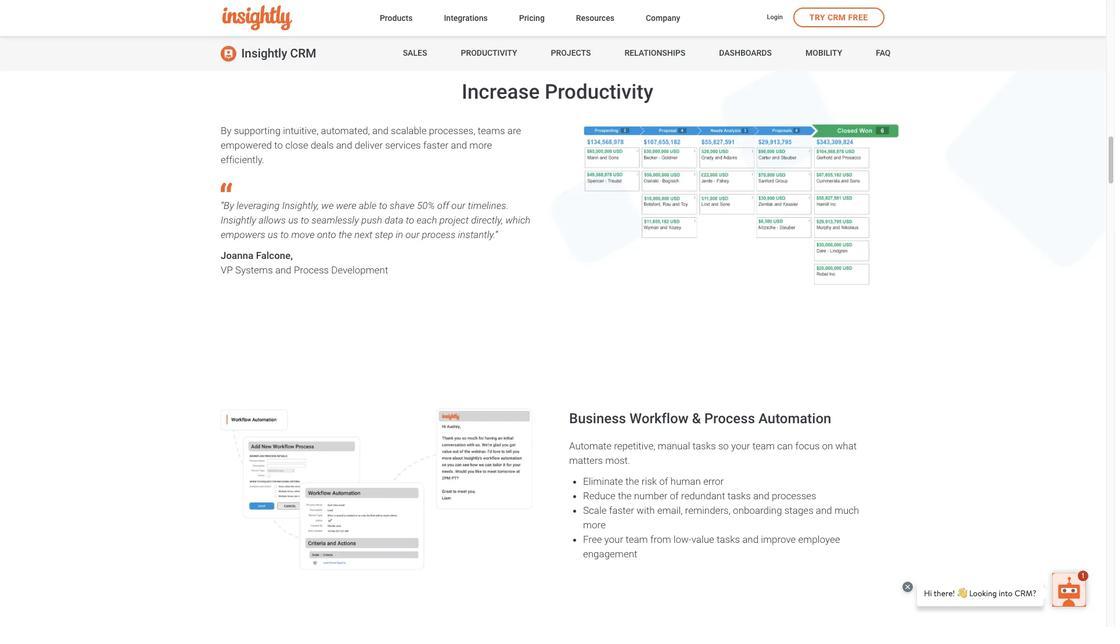 Task type: describe. For each thing, give the bounding box(es) containing it.
by
[[221, 125, 231, 136]]

off
[[437, 200, 449, 211]]

insightly inside "by leveraging insightly, we were able to shave 50% off our timelines. insightly allows us to seamlessly push data to each project directly, which empowers us to move onto the next step in our process instantly."
[[221, 214, 256, 226]]

human
[[671, 475, 701, 487]]

company link
[[646, 11, 680, 27]]

on
[[822, 440, 833, 452]]

free inside 'eliminate the risk of human error reduce the number of redundant tasks and processes scale faster with email, reminders, onboarding stages and much more free your team from low-value tasks and improve employee engagement'
[[583, 534, 602, 545]]

manual
[[658, 440, 690, 452]]

your inside 'eliminate the risk of human error reduce the number of redundant tasks and processes scale faster with email, reminders, onboarding stages and much more free your team from low-value tasks and improve employee engagement'
[[604, 534, 623, 545]]

qoute icon image
[[221, 182, 232, 192]]

services
[[385, 139, 421, 151]]

2 vertical spatial the
[[618, 490, 632, 502]]

improve
[[761, 534, 796, 545]]

insightly crm link
[[220, 36, 316, 71]]

integrations
[[444, 13, 488, 22]]

engagement
[[583, 548, 638, 560]]

and up deliver
[[372, 125, 389, 136]]

business workflow v2 image
[[209, 395, 544, 583]]

crm for insightly
[[290, 46, 316, 60]]

try
[[810, 13, 825, 22]]

close
[[285, 139, 308, 151]]

processes
[[772, 490, 817, 502]]

integrations link
[[444, 11, 488, 27]]

1 horizontal spatial us
[[288, 214, 298, 226]]

were
[[336, 200, 357, 211]]

shave
[[390, 200, 415, 211]]

development
[[331, 264, 388, 276]]

able
[[359, 200, 377, 211]]

most.
[[605, 455, 630, 466]]

automation
[[759, 411, 831, 427]]

efficiently.
[[221, 154, 264, 165]]

resources
[[576, 13, 615, 22]]

team inside 'eliminate the risk of human error reduce the number of redundant tasks and processes scale faster with email, reminders, onboarding stages and much more free your team from low-value tasks and improve employee engagement'
[[626, 534, 648, 545]]

faster inside by supporting intuitive, automated, and scalable processes, teams are empowered to close deals and deliver services faster and more efficiently.
[[423, 139, 449, 151]]

reduce
[[583, 490, 616, 502]]

intuitive,
[[283, 125, 319, 136]]

joanna
[[221, 250, 254, 261]]

insightly crm
[[241, 46, 316, 60]]

dashboards link
[[719, 36, 772, 71]]

relationships link
[[625, 36, 685, 71]]

falcone,
[[256, 250, 293, 261]]

supporting
[[234, 125, 281, 136]]

the inside "by leveraging insightly, we were able to shave 50% off our timelines. insightly allows us to seamlessly push data to each project directly, which empowers us to move onto the next step in our process instantly."
[[339, 229, 352, 240]]

automate
[[569, 440, 612, 452]]

to left move
[[280, 229, 289, 240]]

with
[[637, 505, 655, 516]]

insightly logo image
[[222, 5, 292, 31]]

systems
[[235, 264, 273, 276]]

much
[[835, 505, 859, 516]]

step
[[375, 229, 393, 240]]

dashboards
[[719, 48, 772, 58]]

repetitive,
[[614, 440, 655, 452]]

mobility
[[806, 48, 842, 58]]

data
[[385, 214, 403, 226]]

from
[[650, 534, 671, 545]]

processes,
[[429, 125, 475, 136]]

empowered
[[221, 139, 272, 151]]

to inside by supporting intuitive, automated, and scalable processes, teams are empowered to close deals and deliver services faster and more efficiently.
[[274, 139, 283, 151]]

insightly inside 'link'
[[241, 46, 287, 60]]

which
[[506, 214, 531, 226]]

workflow
[[630, 411, 689, 427]]

scale
[[583, 505, 607, 516]]

0 horizontal spatial our
[[406, 229, 420, 240]]

products link
[[380, 11, 413, 27]]

0 vertical spatial our
[[452, 200, 466, 211]]

projects
[[551, 48, 591, 58]]

1 horizontal spatial productivity
[[545, 80, 653, 104]]

increase productivity
[[462, 80, 653, 104]]

next
[[354, 229, 373, 240]]

team inside automate repetitive, manual tasks so your team can focus on what matters most.
[[753, 440, 775, 452]]

project
[[440, 214, 469, 226]]

vp
[[221, 264, 233, 276]]

eliminate
[[583, 475, 623, 487]]

more inside 'eliminate the risk of human error reduce the number of redundant tasks and processes scale faster with email, reminders, onboarding stages and much more free your team from low-value tasks and improve employee engagement'
[[583, 519, 606, 531]]

and down processes,
[[451, 139, 467, 151]]

teams
[[478, 125, 505, 136]]

crm for try
[[828, 13, 846, 22]]

by supporting intuitive, automated, and scalable processes, teams are empowered to close deals and deliver services faster and more efficiently.
[[221, 125, 521, 165]]

seamlessly
[[312, 214, 359, 226]]

increase productivity 2 image
[[573, 114, 906, 301]]

each
[[417, 214, 437, 226]]

projects link
[[551, 36, 591, 71]]

deliver
[[355, 139, 383, 151]]

try crm free link
[[793, 8, 884, 27]]

eliminate the risk of human error reduce the number of redundant tasks and processes scale faster with email, reminders, onboarding stages and much more free your team from low-value tasks and improve employee engagement
[[583, 475, 859, 560]]

and left improve
[[742, 534, 759, 545]]

focus
[[795, 440, 820, 452]]

are
[[508, 125, 521, 136]]

error
[[703, 475, 724, 487]]



Task type: vqa. For each thing, say whether or not it's contained in the screenshot.
Got it! button
no



Task type: locate. For each thing, give the bounding box(es) containing it.
0 vertical spatial tasks
[[693, 440, 716, 452]]

"by
[[221, 200, 234, 211]]

0 horizontal spatial process
[[294, 264, 329, 276]]

free inside button
[[848, 13, 868, 22]]

productivity up increase
[[461, 48, 517, 58]]

more inside by supporting intuitive, automated, and scalable processes, teams are empowered to close deals and deliver services faster and more efficiently.
[[470, 139, 492, 151]]

your
[[731, 440, 750, 452], [604, 534, 623, 545]]

insightly up empowers
[[221, 214, 256, 226]]

automated,
[[321, 125, 370, 136]]

tasks left 'so'
[[693, 440, 716, 452]]

team left from
[[626, 534, 648, 545]]

process
[[422, 229, 456, 240]]

0 vertical spatial us
[[288, 214, 298, 226]]

insightly logo link
[[222, 5, 361, 31]]

tasks inside automate repetitive, manual tasks so your team can focus on what matters most.
[[693, 440, 716, 452]]

1 horizontal spatial faster
[[609, 505, 634, 516]]

scalable
[[391, 125, 427, 136]]

1 vertical spatial tasks
[[728, 490, 751, 502]]

0 vertical spatial free
[[848, 13, 868, 22]]

0 horizontal spatial productivity
[[461, 48, 517, 58]]

and up onboarding
[[753, 490, 770, 502]]

process
[[294, 264, 329, 276], [704, 411, 755, 427]]

1 vertical spatial our
[[406, 229, 420, 240]]

empowers
[[221, 229, 265, 240]]

1 vertical spatial your
[[604, 534, 623, 545]]

free right try
[[848, 13, 868, 22]]

0 vertical spatial productivity
[[461, 48, 517, 58]]

crm
[[828, 13, 846, 22], [290, 46, 316, 60]]

1 vertical spatial process
[[704, 411, 755, 427]]

crm down insightly logo 'link'
[[290, 46, 316, 60]]

joanna falcone, vp systems and process development
[[221, 250, 388, 276]]

process inside joanna falcone, vp systems and process development
[[294, 264, 329, 276]]

products
[[380, 13, 413, 22]]

2 vertical spatial tasks
[[717, 534, 740, 545]]

insightly,
[[282, 200, 319, 211]]

1 horizontal spatial crm
[[828, 13, 846, 22]]

can
[[777, 440, 793, 452]]

0 vertical spatial team
[[753, 440, 775, 452]]

0 vertical spatial faster
[[423, 139, 449, 151]]

to left close
[[274, 139, 283, 151]]

crm inside button
[[828, 13, 846, 22]]

process down move
[[294, 264, 329, 276]]

login
[[767, 14, 783, 21]]

relationships
[[625, 48, 685, 58]]

allows
[[259, 214, 286, 226]]

matters
[[569, 455, 603, 466]]

tasks right value
[[717, 534, 740, 545]]

faq link
[[876, 36, 891, 71]]

0 vertical spatial the
[[339, 229, 352, 240]]

we
[[321, 200, 334, 211]]

&
[[692, 411, 701, 427]]

productivity link
[[461, 36, 517, 71]]

faster down processes,
[[423, 139, 449, 151]]

0 vertical spatial process
[[294, 264, 329, 276]]

free up engagement
[[583, 534, 602, 545]]

faster left with
[[609, 505, 634, 516]]

sales
[[403, 48, 427, 58]]

1 vertical spatial the
[[626, 475, 639, 487]]

crm right try
[[828, 13, 846, 22]]

0 horizontal spatial faster
[[423, 139, 449, 151]]

the right "reduce"
[[618, 490, 632, 502]]

0 horizontal spatial of
[[659, 475, 668, 487]]

1 horizontal spatial your
[[731, 440, 750, 452]]

our right in
[[406, 229, 420, 240]]

low-
[[674, 534, 692, 545]]

more down scale
[[583, 519, 606, 531]]

value
[[692, 534, 714, 545]]

1 horizontal spatial of
[[670, 490, 679, 502]]

leveraging
[[237, 200, 280, 211]]

1 horizontal spatial team
[[753, 440, 775, 452]]

to right able
[[379, 200, 387, 211]]

process up 'so'
[[704, 411, 755, 427]]

move
[[291, 229, 315, 240]]

0 vertical spatial more
[[470, 139, 492, 151]]

the left risk
[[626, 475, 639, 487]]

login link
[[767, 13, 783, 23]]

so
[[718, 440, 729, 452]]

risk
[[642, 475, 657, 487]]

pricing
[[519, 13, 545, 22]]

and down falcone,
[[275, 264, 291, 276]]

1 vertical spatial of
[[670, 490, 679, 502]]

sales link
[[403, 36, 427, 71]]

1 vertical spatial free
[[583, 534, 602, 545]]

try crm free button
[[793, 8, 884, 27]]

0 horizontal spatial your
[[604, 534, 623, 545]]

insightly
[[241, 46, 287, 60], [221, 214, 256, 226]]

1 horizontal spatial our
[[452, 200, 466, 211]]

0 vertical spatial of
[[659, 475, 668, 487]]

your inside automate repetitive, manual tasks so your team can focus on what matters most.
[[731, 440, 750, 452]]

in
[[396, 229, 403, 240]]

try crm free
[[810, 13, 868, 22]]

team left can
[[753, 440, 775, 452]]

and down automated,
[[336, 139, 352, 151]]

what
[[836, 440, 857, 452]]

and left much
[[816, 505, 832, 516]]

your right 'so'
[[731, 440, 750, 452]]

onto
[[317, 229, 336, 240]]

directly,
[[471, 214, 503, 226]]

faster
[[423, 139, 449, 151], [609, 505, 634, 516]]

us
[[288, 214, 298, 226], [268, 229, 278, 240]]

the
[[339, 229, 352, 240], [626, 475, 639, 487], [618, 490, 632, 502]]

timelines.
[[468, 200, 509, 211]]

email,
[[657, 505, 683, 516]]

our up project
[[452, 200, 466, 211]]

1 vertical spatial crm
[[290, 46, 316, 60]]

0 horizontal spatial free
[[583, 534, 602, 545]]

crm inside 'link'
[[290, 46, 316, 60]]

to up move
[[301, 214, 309, 226]]

1 vertical spatial us
[[268, 229, 278, 240]]

us down 'allows'
[[268, 229, 278, 240]]

1 vertical spatial productivity
[[545, 80, 653, 104]]

productivity down the projects link on the top
[[545, 80, 653, 104]]

1 vertical spatial insightly
[[221, 214, 256, 226]]

0 horizontal spatial team
[[626, 534, 648, 545]]

insightly down insightly logo
[[241, 46, 287, 60]]

pricing link
[[519, 11, 545, 27]]

redundant
[[681, 490, 725, 502]]

faster inside 'eliminate the risk of human error reduce the number of redundant tasks and processes scale faster with email, reminders, onboarding stages and much more free your team from low-value tasks and improve employee engagement'
[[609, 505, 634, 516]]

of up email,
[[670, 490, 679, 502]]

1 vertical spatial faster
[[609, 505, 634, 516]]

1 horizontal spatial process
[[704, 411, 755, 427]]

0 horizontal spatial more
[[470, 139, 492, 151]]

free
[[848, 13, 868, 22], [583, 534, 602, 545]]

business
[[569, 411, 626, 427]]

reminders,
[[685, 505, 731, 516]]

the down 'seamlessly'
[[339, 229, 352, 240]]

0 vertical spatial insightly
[[241, 46, 287, 60]]

productivity
[[461, 48, 517, 58], [545, 80, 653, 104]]

your up engagement
[[604, 534, 623, 545]]

0 horizontal spatial crm
[[290, 46, 316, 60]]

to
[[274, 139, 283, 151], [379, 200, 387, 211], [301, 214, 309, 226], [406, 214, 414, 226], [280, 229, 289, 240]]

1 horizontal spatial more
[[583, 519, 606, 531]]

deals
[[311, 139, 334, 151]]

and inside joanna falcone, vp systems and process development
[[275, 264, 291, 276]]

employee
[[798, 534, 840, 545]]

0 vertical spatial crm
[[828, 13, 846, 22]]

faq
[[876, 48, 891, 58]]

push
[[361, 214, 382, 226]]

our
[[452, 200, 466, 211], [406, 229, 420, 240]]

of right risk
[[659, 475, 668, 487]]

tasks up onboarding
[[728, 490, 751, 502]]

1 vertical spatial more
[[583, 519, 606, 531]]

more down teams
[[470, 139, 492, 151]]

resources link
[[576, 11, 615, 27]]

company
[[646, 13, 680, 22]]

0 horizontal spatial us
[[268, 229, 278, 240]]

us down the insightly,
[[288, 214, 298, 226]]

0 vertical spatial your
[[731, 440, 750, 452]]

to right the data
[[406, 214, 414, 226]]

business workflow & process automation
[[569, 411, 831, 427]]

1 horizontal spatial free
[[848, 13, 868, 22]]

number
[[634, 490, 668, 502]]

increase
[[462, 80, 540, 104]]

1 vertical spatial team
[[626, 534, 648, 545]]

instantly."
[[458, 229, 498, 240]]



